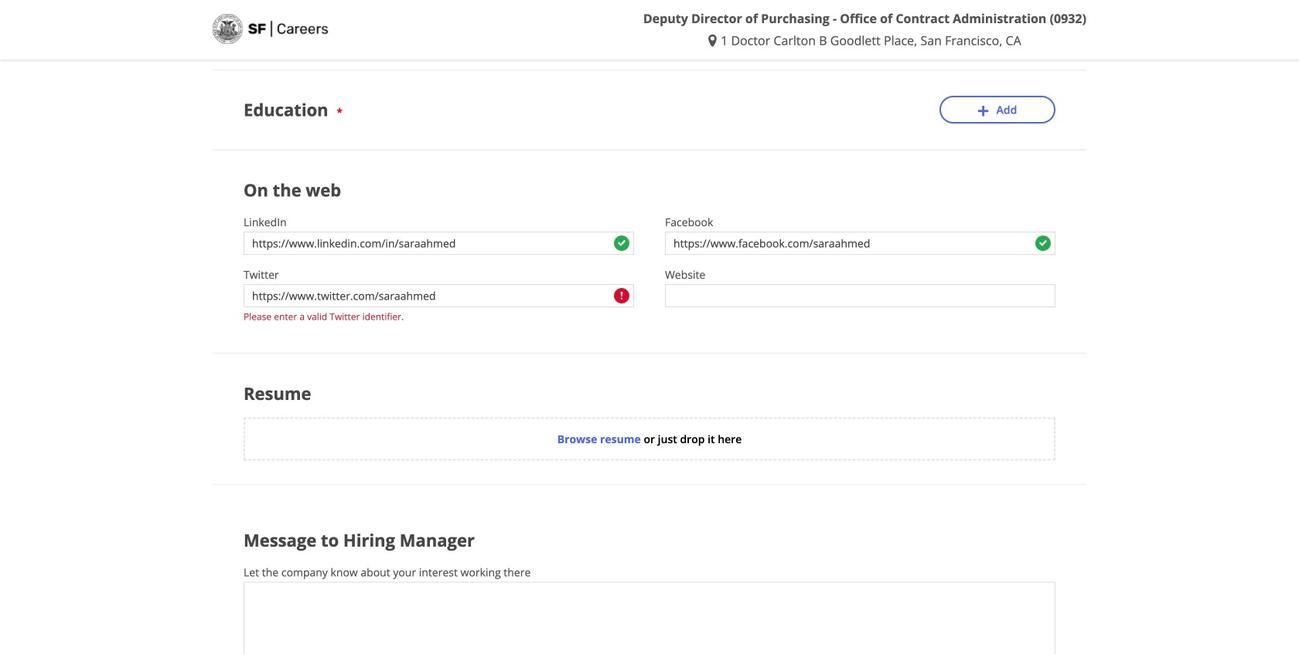Task type: locate. For each thing, give the bounding box(es) containing it.
location image
[[708, 34, 721, 47]]



Task type: describe. For each thing, give the bounding box(es) containing it.
city and county of san francisco logo image
[[213, 14, 329, 44]]



Task type: vqa. For each thing, say whether or not it's contained in the screenshot.
WIX LOGO
no



